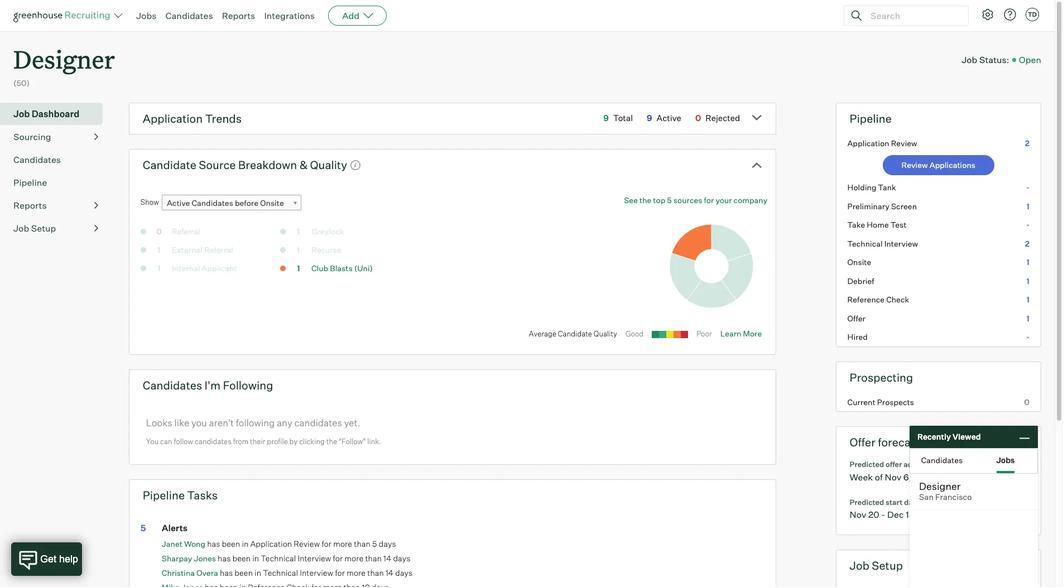 Task type: vqa. For each thing, say whether or not it's contained in the screenshot.
Forward Resume via Email button
no



Task type: describe. For each thing, give the bounding box(es) containing it.
jobs inside tab list
[[997, 455, 1015, 465]]

external
[[172, 245, 203, 255]]

0 vertical spatial candidates link
[[166, 10, 213, 21]]

designer san francisco
[[920, 480, 973, 503]]

1 horizontal spatial candidate
[[558, 329, 592, 338]]

1 vertical spatial quality
[[594, 329, 617, 338]]

1 link for internal applicant
[[148, 263, 170, 276]]

current
[[848, 397, 876, 407]]

recently
[[918, 432, 951, 442]]

wong
[[184, 539, 206, 549]]

clicking
[[299, 437, 325, 446]]

predicted for 20
[[850, 498, 885, 507]]

2023 for nov 20 - dec 18, 2023
[[920, 509, 941, 521]]

candidates i'm following
[[143, 378, 273, 392]]

jones
[[194, 554, 216, 563]]

your
[[716, 196, 732, 205]]

0 horizontal spatial 5
[[141, 523, 146, 534]]

0 vertical spatial 0
[[696, 113, 701, 123]]

application trends
[[143, 111, 242, 125]]

like
[[174, 417, 189, 429]]

from
[[233, 437, 249, 446]]

add
[[342, 10, 360, 21]]

total
[[613, 113, 633, 123]]

date inside predicted start date nov 20 - dec 18, 2023
[[905, 498, 920, 507]]

the inside see the top 5 sources for your company link
[[640, 196, 652, 205]]

0 horizontal spatial 0
[[156, 227, 162, 236]]

0 vertical spatial technical
[[848, 239, 883, 248]]

see the top 5 sources for your company
[[624, 196, 768, 205]]

by
[[290, 437, 298, 446]]

0 vertical spatial referral
[[172, 227, 200, 236]]

1 vertical spatial technical
[[261, 554, 296, 564]]

reference check
[[848, 295, 910, 304]]

overa
[[197, 569, 218, 578]]

acceptance
[[904, 460, 945, 469]]

1 vertical spatial more
[[345, 554, 364, 564]]

christina
[[162, 569, 195, 578]]

application inside 'janet wong has been in application review for more than 5 days sharpay jones has been in technical interview for more than 14 days christina overa has been in technical interview for more than 14 days'
[[250, 539, 292, 550]]

before
[[235, 198, 259, 208]]

0 vertical spatial more
[[333, 539, 352, 550]]

1 vertical spatial interview
[[298, 554, 331, 564]]

2 vertical spatial more
[[347, 569, 366, 579]]

0 vertical spatial 14
[[384, 554, 392, 564]]

internal applicant link
[[172, 264, 237, 273]]

candidate source data is not real-time. data may take up to two days to reflect accurately. element
[[347, 155, 361, 175]]

td
[[1028, 11, 1038, 18]]

Search text field
[[868, 8, 959, 24]]

follow
[[174, 437, 193, 446]]

check
[[887, 295, 910, 304]]

"follow"
[[339, 437, 366, 446]]

1 link for external referral
[[148, 245, 170, 258]]

start
[[886, 498, 903, 507]]

prospecting
[[850, 371, 914, 385]]

candidates right jobs link at the top left of the page
[[166, 10, 213, 21]]

1 horizontal spatial onsite
[[848, 258, 872, 267]]

reference
[[848, 295, 885, 304]]

0 vertical spatial than
[[354, 539, 371, 550]]

0 vertical spatial quality
[[310, 158, 347, 172]]

1 vertical spatial candidates link
[[13, 153, 98, 166]]

0 horizontal spatial setup
[[31, 223, 56, 234]]

preliminary screen
[[848, 201, 917, 211]]

0 vertical spatial in
[[242, 539, 249, 550]]

0 rejected
[[696, 113, 741, 123]]

1 vertical spatial in
[[253, 554, 259, 564]]

blasts
[[330, 264, 353, 273]]

9 active
[[647, 113, 682, 123]]

current prospects
[[848, 397, 915, 407]]

2 vertical spatial has
[[220, 569, 233, 579]]

0 horizontal spatial candidate
[[143, 158, 197, 172]]

internal
[[172, 264, 200, 273]]

screen
[[892, 201, 917, 211]]

designer for designer san francisco
[[920, 480, 961, 492]]

0 vertical spatial has
[[207, 539, 220, 550]]

show
[[141, 198, 159, 207]]

1 horizontal spatial reports link
[[222, 10, 255, 21]]

1 vertical spatial been
[[233, 554, 251, 564]]

6,
[[904, 472, 912, 483]]

see
[[624, 196, 638, 205]]

learn more link
[[721, 329, 762, 338]]

job dashboard
[[13, 108, 79, 119]]

francisco
[[936, 492, 973, 503]]

2 vertical spatial days
[[395, 569, 413, 579]]

tasks
[[187, 488, 218, 502]]

&
[[300, 158, 308, 172]]

of
[[875, 472, 883, 483]]

link.
[[368, 437, 381, 446]]

0 horizontal spatial the
[[327, 437, 337, 446]]

poor
[[697, 329, 712, 338]]

offer
[[886, 460, 903, 469]]

application for application review
[[848, 138, 890, 148]]

1 - link from the top
[[837, 178, 1041, 197]]

(uni)
[[354, 264, 373, 273]]

0 vertical spatial candidates
[[295, 417, 342, 429]]

1 vertical spatial has
[[218, 554, 231, 564]]

candidate source data is not real-time. data may take up to two days to reflect accurately. image
[[350, 160, 361, 171]]

0 horizontal spatial onsite
[[260, 198, 284, 208]]

1 vertical spatial referral
[[204, 245, 233, 255]]

review inside 'janet wong has been in application review for more than 5 days sharpay jones has been in technical interview for more than 14 days christina overa has been in technical interview for more than 14 days'
[[294, 539, 320, 550]]

sources
[[674, 196, 703, 205]]

configure image
[[982, 8, 995, 21]]

designer link
[[13, 31, 115, 78]]

18,
[[906, 509, 918, 521]]

preliminary
[[848, 201, 890, 211]]

technical interview
[[848, 239, 919, 248]]

their
[[250, 437, 265, 446]]

integrations link
[[264, 10, 315, 21]]

source
[[199, 158, 236, 172]]

open
[[1019, 54, 1042, 65]]

pipeline inside pipeline link
[[13, 177, 47, 188]]

i'm
[[205, 378, 221, 392]]

2 horizontal spatial 0
[[1025, 397, 1030, 407]]

2 horizontal spatial pipeline
[[850, 111, 892, 125]]

recently viewed
[[918, 432, 981, 442]]

sourcing
[[13, 131, 51, 142]]

date inside predicted offer acceptance date week of nov 6, 2023
[[946, 460, 962, 469]]

pipeline tasks
[[143, 488, 218, 502]]

td button
[[1024, 6, 1042, 23]]

application review
[[848, 138, 918, 148]]

following
[[223, 378, 273, 392]]

review applications
[[902, 160, 976, 170]]

candidate source breakdown & quality
[[143, 158, 347, 172]]

janet wong link
[[162, 539, 206, 549]]

applications
[[930, 160, 976, 170]]

status:
[[980, 54, 1010, 65]]

learn more
[[721, 329, 762, 338]]

0 horizontal spatial reports
[[13, 200, 47, 211]]

club blasts (uni)
[[312, 264, 373, 273]]

2023 for week of nov 6, 2023
[[914, 472, 936, 483]]

average candidate quality
[[529, 329, 617, 338]]

1 horizontal spatial pipeline
[[143, 488, 185, 502]]

0 vertical spatial job setup
[[13, 223, 56, 234]]

2 vertical spatial been
[[235, 569, 253, 579]]

9 for 9 active
[[647, 113, 653, 123]]



Task type: locate. For each thing, give the bounding box(es) containing it.
predicted
[[850, 460, 885, 469], [850, 498, 885, 507]]

1 vertical spatial candidates
[[195, 437, 232, 446]]

0 vertical spatial jobs
[[136, 10, 157, 21]]

2023 inside predicted start date nov 20 - dec 18, 2023
[[920, 509, 941, 521]]

0 horizontal spatial job setup
[[13, 223, 56, 234]]

1 vertical spatial active
[[167, 198, 190, 208]]

2 vertical spatial technical
[[263, 569, 298, 579]]

has right overa at the bottom
[[220, 569, 233, 579]]

candidates up clicking
[[295, 417, 342, 429]]

0 horizontal spatial quality
[[310, 158, 347, 172]]

setup down dec
[[872, 559, 903, 573]]

1 vertical spatial candidate
[[558, 329, 592, 338]]

offer down reference
[[848, 314, 866, 323]]

referral up applicant
[[204, 245, 233, 255]]

sharpay
[[162, 554, 192, 563]]

2 2 from the top
[[1026, 239, 1030, 248]]

0 vertical spatial reports link
[[222, 10, 255, 21]]

0 horizontal spatial candidates link
[[13, 153, 98, 166]]

candidate up show
[[143, 158, 197, 172]]

- link down check
[[837, 328, 1041, 347]]

san
[[920, 492, 934, 503]]

1 predicted from the top
[[850, 460, 885, 469]]

1 vertical spatial than
[[365, 554, 382, 564]]

0 vertical spatial designer
[[13, 42, 115, 75]]

nov
[[885, 472, 902, 483], [850, 509, 867, 521]]

2 - link from the top
[[837, 216, 1041, 234]]

1 horizontal spatial job setup
[[850, 559, 903, 573]]

1 vertical spatial 5
[[141, 523, 146, 534]]

1 horizontal spatial designer
[[920, 480, 961, 492]]

nov inside predicted offer acceptance date week of nov 6, 2023
[[885, 472, 902, 483]]

1 vertical spatial designer
[[920, 480, 961, 492]]

0 vertical spatial offer
[[848, 314, 866, 323]]

looks
[[146, 417, 172, 429]]

2023 down san
[[920, 509, 941, 521]]

application for application trends
[[143, 111, 203, 125]]

offer forecast
[[850, 436, 921, 450]]

candidates up like
[[143, 378, 202, 392]]

the right clicking
[[327, 437, 337, 446]]

1
[[1027, 201, 1030, 211], [297, 227, 300, 236], [158, 245, 161, 255], [297, 245, 300, 255], [1027, 258, 1030, 267], [158, 264, 161, 273], [297, 264, 300, 273], [1027, 276, 1030, 286], [1027, 295, 1030, 304], [1027, 314, 1030, 323]]

0 vertical spatial been
[[222, 539, 240, 550]]

week
[[850, 472, 873, 483]]

predicted for week
[[850, 460, 885, 469]]

1 horizontal spatial reports
[[222, 10, 255, 21]]

candidates down 'aren't'
[[195, 437, 232, 446]]

2023 inside predicted offer acceptance date week of nov 6, 2023
[[914, 472, 936, 483]]

predicted up 'week'
[[850, 460, 885, 469]]

1 vertical spatial job setup
[[850, 559, 903, 573]]

quality right &
[[310, 158, 347, 172]]

2 vertical spatial review
[[294, 539, 320, 550]]

1 vertical spatial - link
[[837, 216, 1041, 234]]

1 link left internal
[[148, 263, 170, 276]]

2 vertical spatial pipeline
[[143, 488, 185, 502]]

onsite right before
[[260, 198, 284, 208]]

0 vertical spatial 2023
[[914, 472, 936, 483]]

1 link for club blasts (uni)
[[288, 263, 310, 276]]

designer for designer (50)
[[13, 42, 115, 75]]

you
[[191, 417, 207, 429]]

than
[[354, 539, 371, 550], [365, 554, 382, 564], [368, 569, 384, 579]]

1 horizontal spatial 0
[[696, 113, 701, 123]]

prospects
[[878, 397, 915, 407]]

application
[[143, 111, 203, 125], [848, 138, 890, 148], [250, 539, 292, 550]]

recurse link
[[312, 245, 342, 255]]

0 vertical spatial pipeline
[[850, 111, 892, 125]]

1 link left club
[[288, 263, 310, 276]]

2 predicted from the top
[[850, 498, 885, 507]]

has right jones
[[218, 554, 231, 564]]

top
[[653, 196, 666, 205]]

2 vertical spatial 0
[[1025, 397, 1030, 407]]

aren't
[[209, 417, 234, 429]]

review applications link
[[883, 155, 995, 175]]

1 vertical spatial the
[[327, 437, 337, 446]]

predicted inside predicted start date nov 20 - dec 18, 2023
[[850, 498, 885, 507]]

external referral link
[[172, 245, 233, 255]]

pipeline link
[[13, 176, 98, 189]]

1 link for recurse
[[288, 245, 310, 258]]

active candidates before onsite
[[167, 198, 284, 208]]

1 vertical spatial review
[[902, 160, 928, 170]]

20
[[869, 509, 880, 521]]

1 vertical spatial setup
[[872, 559, 903, 573]]

9 right the total
[[647, 113, 653, 123]]

forecast
[[878, 436, 921, 450]]

referral up external
[[172, 227, 200, 236]]

tab list
[[911, 449, 1038, 473]]

candidate right average
[[558, 329, 592, 338]]

2 vertical spatial in
[[255, 569, 261, 579]]

0 vertical spatial 5
[[667, 196, 672, 205]]

review inside 'link'
[[902, 160, 928, 170]]

sourcing link
[[13, 130, 98, 143]]

1 horizontal spatial 5
[[372, 539, 377, 550]]

9 left the total
[[604, 113, 609, 123]]

0 vertical spatial active
[[657, 113, 682, 123]]

nov down the offer
[[885, 472, 902, 483]]

0 vertical spatial - link
[[837, 178, 1041, 197]]

1 link left greylock
[[288, 226, 310, 239]]

job setup
[[13, 223, 56, 234], [850, 559, 903, 573]]

1 horizontal spatial active
[[657, 113, 682, 123]]

2 vertical spatial interview
[[300, 569, 333, 579]]

internal applicant
[[172, 264, 237, 273]]

viewed
[[953, 432, 981, 442]]

pipeline up alerts
[[143, 488, 185, 502]]

0 vertical spatial date
[[946, 460, 962, 469]]

2 horizontal spatial 5
[[667, 196, 672, 205]]

greylock
[[312, 227, 344, 236]]

14
[[384, 554, 392, 564], [386, 569, 394, 579]]

nov inside predicted start date nov 20 - dec 18, 2023
[[850, 509, 867, 521]]

1 vertical spatial 14
[[386, 569, 394, 579]]

active right show
[[167, 198, 190, 208]]

2 horizontal spatial application
[[848, 138, 890, 148]]

offer for offer forecast
[[850, 436, 876, 450]]

integrations
[[264, 10, 315, 21]]

0 vertical spatial interview
[[885, 239, 919, 248]]

2 vertical spatial than
[[368, 569, 384, 579]]

- link
[[837, 178, 1041, 197], [837, 216, 1041, 234], [837, 328, 1041, 347]]

job setup link
[[13, 221, 98, 235]]

0 horizontal spatial jobs
[[136, 10, 157, 21]]

average
[[529, 329, 557, 338]]

has
[[207, 539, 220, 550], [218, 554, 231, 564], [220, 569, 233, 579]]

breakdown
[[238, 158, 297, 172]]

dec
[[888, 509, 904, 521]]

following
[[236, 417, 275, 429]]

predicted up 20
[[850, 498, 885, 507]]

applicant
[[202, 264, 237, 273]]

0 horizontal spatial candidates
[[195, 437, 232, 446]]

offer for offer
[[848, 314, 866, 323]]

1 vertical spatial onsite
[[848, 258, 872, 267]]

reports down pipeline link
[[13, 200, 47, 211]]

been right overa at the bottom
[[235, 569, 253, 579]]

1 vertical spatial nov
[[850, 509, 867, 521]]

designer down greenhouse recruiting "image"
[[13, 42, 115, 75]]

designer (50)
[[13, 42, 115, 88]]

pipeline down "sourcing"
[[13, 177, 47, 188]]

0 vertical spatial predicted
[[850, 460, 885, 469]]

designer inside designer san francisco
[[920, 480, 961, 492]]

0 horizontal spatial 9
[[604, 113, 609, 123]]

0 vertical spatial application
[[143, 111, 203, 125]]

candidates
[[295, 417, 342, 429], [195, 437, 232, 446]]

candidates down recently viewed
[[922, 455, 963, 465]]

1 vertical spatial pipeline
[[13, 177, 47, 188]]

in right jones
[[253, 554, 259, 564]]

- link down screen
[[837, 216, 1041, 234]]

job setup down 20
[[850, 559, 903, 573]]

predicted start date nov 20 - dec 18, 2023
[[850, 498, 941, 521]]

1 vertical spatial 2023
[[920, 509, 941, 521]]

been right wong
[[222, 539, 240, 550]]

2023
[[914, 472, 936, 483], [920, 509, 941, 521]]

0 horizontal spatial designer
[[13, 42, 115, 75]]

janet wong has been in application review for more than 5 days sharpay jones has been in technical interview for more than 14 days christina overa has been in technical interview for more than 14 days
[[162, 539, 413, 579]]

job status:
[[962, 54, 1010, 65]]

been right jones
[[233, 554, 251, 564]]

2 for technical interview
[[1026, 239, 1030, 248]]

2 for application review
[[1026, 138, 1030, 148]]

2 9 from the left
[[647, 113, 653, 123]]

see the top 5 sources for your company link
[[624, 195, 768, 206]]

candidates link right jobs link at the top left of the page
[[166, 10, 213, 21]]

reports link down pipeline link
[[13, 199, 98, 212]]

designer down "acceptance"
[[920, 480, 961, 492]]

0 horizontal spatial reports link
[[13, 199, 98, 212]]

0 horizontal spatial application
[[143, 111, 203, 125]]

1 horizontal spatial setup
[[872, 559, 903, 573]]

- inside predicted start date nov 20 - dec 18, 2023
[[882, 509, 886, 521]]

active candidates before onsite link
[[162, 195, 301, 211]]

(50)
[[13, 78, 30, 88]]

onsite up debrief
[[848, 258, 872, 267]]

yet.
[[344, 417, 361, 429]]

quality left good
[[594, 329, 617, 338]]

1 vertical spatial days
[[393, 554, 411, 564]]

3 - link from the top
[[837, 328, 1041, 347]]

setup down pipeline link
[[31, 223, 56, 234]]

9 total
[[604, 113, 633, 123]]

1 2 from the top
[[1026, 138, 1030, 148]]

reports link left integrations link
[[222, 10, 255, 21]]

tab list containing candidates
[[911, 449, 1038, 473]]

1 link for greylock
[[288, 226, 310, 239]]

active right the total
[[657, 113, 682, 123]]

referral
[[172, 227, 200, 236], [204, 245, 233, 255]]

1 9 from the left
[[604, 113, 609, 123]]

in right overa at the bottom
[[255, 569, 261, 579]]

- link down review applications 'link'
[[837, 178, 1041, 197]]

5 inside 'janet wong has been in application review for more than 5 days sharpay jones has been in technical interview for more than 14 days christina overa has been in technical interview for more than 14 days'
[[372, 539, 377, 550]]

sharpay jones link
[[162, 554, 216, 563]]

td button
[[1026, 8, 1040, 21]]

0 vertical spatial review
[[892, 138, 918, 148]]

dashboard
[[32, 108, 79, 119]]

0 horizontal spatial active
[[167, 198, 190, 208]]

club
[[312, 264, 328, 273]]

you
[[146, 437, 159, 446]]

candidates inside tab list
[[922, 455, 963, 465]]

date up 18,
[[905, 498, 920, 507]]

predicted inside predicted offer acceptance date week of nov 6, 2023
[[850, 460, 885, 469]]

1 horizontal spatial 9
[[647, 113, 653, 123]]

1 link left external
[[148, 245, 170, 258]]

more
[[743, 329, 762, 338]]

reports left integrations link
[[222, 10, 255, 21]]

0 horizontal spatial nov
[[850, 509, 867, 521]]

2
[[1026, 138, 1030, 148], [1026, 239, 1030, 248]]

candidates down "sourcing"
[[13, 154, 61, 165]]

2 vertical spatial - link
[[837, 328, 1041, 347]]

1 horizontal spatial date
[[946, 460, 962, 469]]

candidates link
[[166, 10, 213, 21], [13, 153, 98, 166]]

candidates link down sourcing link
[[13, 153, 98, 166]]

quality
[[310, 158, 347, 172], [594, 329, 617, 338]]

the left top at the right top of the page
[[640, 196, 652, 205]]

0 vertical spatial days
[[379, 539, 396, 550]]

0 vertical spatial onsite
[[260, 198, 284, 208]]

2 vertical spatial application
[[250, 539, 292, 550]]

review
[[892, 138, 918, 148], [902, 160, 928, 170], [294, 539, 320, 550]]

active inside active candidates before onsite link
[[167, 198, 190, 208]]

date up designer san francisco
[[946, 460, 962, 469]]

candidates left before
[[192, 198, 233, 208]]

job
[[962, 54, 978, 65], [13, 108, 30, 119], [13, 223, 29, 234], [850, 559, 870, 573]]

0 vertical spatial 2
[[1026, 138, 1030, 148]]

1 horizontal spatial referral
[[204, 245, 233, 255]]

9
[[604, 113, 609, 123], [647, 113, 653, 123]]

learn
[[721, 329, 742, 338]]

pipeline up application review
[[850, 111, 892, 125]]

company
[[734, 196, 768, 205]]

0 vertical spatial nov
[[885, 472, 902, 483]]

candidate
[[143, 158, 197, 172], [558, 329, 592, 338]]

in right wong
[[242, 539, 249, 550]]

2023 down "acceptance"
[[914, 472, 936, 483]]

9 for 9 total
[[604, 113, 609, 123]]

jobs link
[[136, 10, 157, 21]]

trends
[[205, 111, 242, 125]]

has up jones
[[207, 539, 220, 550]]

you can follow candidates from their profile by clicking the "follow" link.
[[146, 437, 381, 446]]

debrief
[[848, 276, 875, 286]]

0 vertical spatial setup
[[31, 223, 56, 234]]

0 horizontal spatial pipeline
[[13, 177, 47, 188]]

job setup down pipeline link
[[13, 223, 56, 234]]

0 vertical spatial the
[[640, 196, 652, 205]]

nov left 20
[[850, 509, 867, 521]]

1 vertical spatial offer
[[850, 436, 876, 450]]

0 vertical spatial reports
[[222, 10, 255, 21]]

greenhouse recruiting image
[[13, 9, 114, 22]]

1 horizontal spatial candidates
[[295, 417, 342, 429]]

1 link left recurse in the left of the page
[[288, 245, 310, 258]]

1 horizontal spatial the
[[640, 196, 652, 205]]

offer up 'week'
[[850, 436, 876, 450]]



